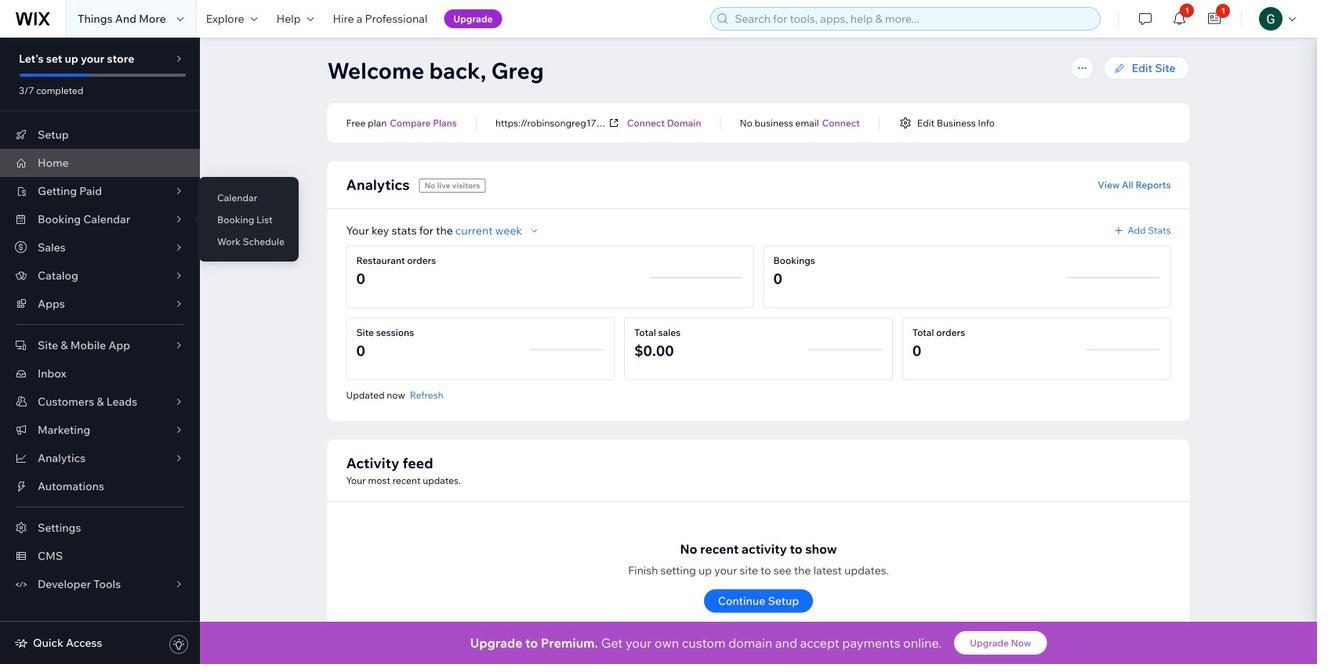 Task type: locate. For each thing, give the bounding box(es) containing it.
Search for tools, apps, help & more... field
[[730, 8, 1095, 30]]



Task type: vqa. For each thing, say whether or not it's contained in the screenshot.
Search for tools, apps, help & more... field
yes



Task type: describe. For each thing, give the bounding box(es) containing it.
sidebar element
[[0, 38, 200, 665]]



